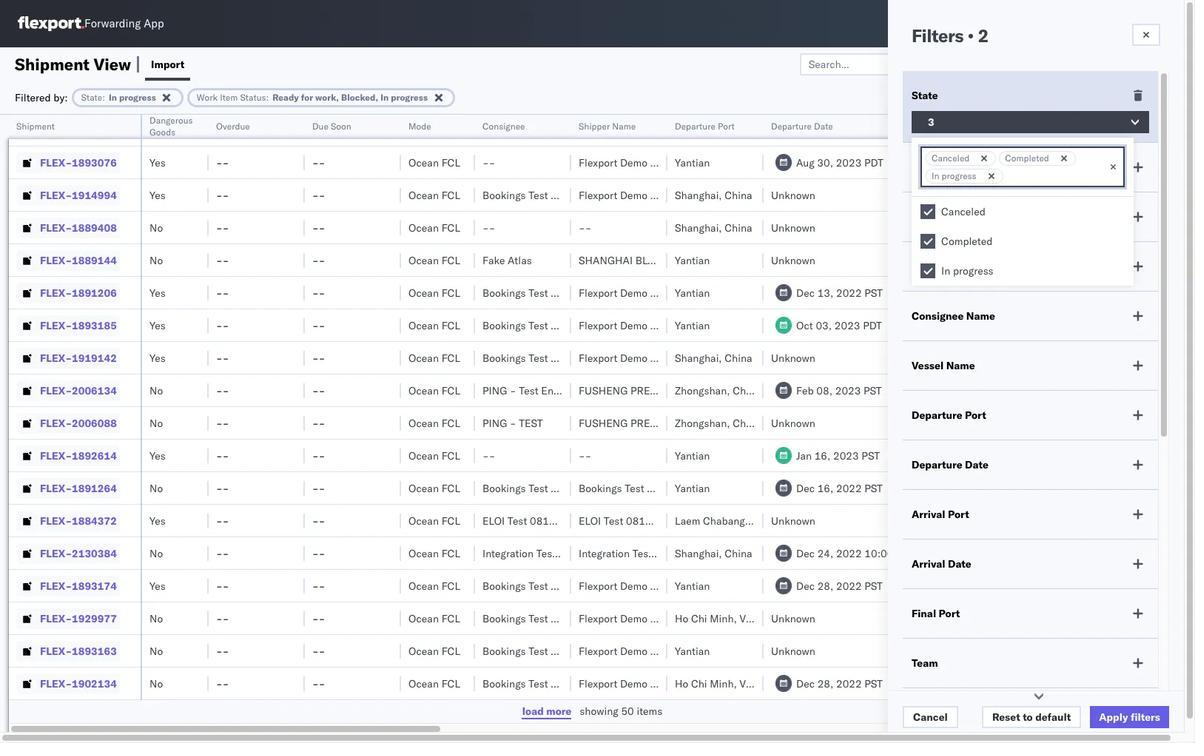Task type: describe. For each thing, give the bounding box(es) containing it.
no for flex-2006134
[[150, 384, 163, 397]]

shanghai
[[579, 254, 633, 267]]

reset
[[993, 711, 1021, 724]]

for
[[301, 91, 313, 103]]

2
[[978, 24, 989, 47]]

name up vessel name
[[967, 309, 996, 323]]

oct 03, 2023 pdt
[[797, 319, 882, 332]]

angeles, for flex-1893163
[[1131, 644, 1172, 658]]

bookings for flex-1891264
[[483, 482, 526, 495]]

flex-1891264 button
[[16, 478, 120, 499]]

more
[[547, 705, 572, 718]]

in right blocked, at the top left of the page
[[381, 91, 389, 103]]

shipment button
[[9, 118, 126, 133]]

in down the view
[[109, 91, 117, 103]]

shipper for flex-1914994
[[651, 188, 687, 202]]

demo for 1919142
[[620, 351, 648, 365]]

dec 28, 2022 pst for yantian
[[797, 579, 883, 593]]

client name
[[912, 210, 973, 224]]

0 vertical spatial ltd
[[715, 254, 733, 267]]

filters • 2
[[912, 24, 989, 47]]

consignee name
[[912, 309, 996, 323]]

dangerous
[[150, 115, 193, 126]]

load
[[522, 705, 544, 718]]

jan 17, 2023 pst
[[967, 449, 1051, 462]]

2 yantian from the top
[[675, 254, 710, 267]]

co. for 1914994
[[690, 188, 704, 202]]

22,
[[987, 482, 1003, 495]]

los for flex-1914994
[[1112, 188, 1129, 202]]

1 : from the left
[[102, 91, 105, 103]]

departure port inside departure port button
[[675, 121, 735, 132]]

1 vertical spatial final port
[[912, 607, 960, 620]]

ca for flex-1911466
[[1175, 123, 1189, 137]]

laem
[[675, 514, 701, 527]]

zhongshan, for ping - test
[[675, 416, 730, 430]]

os
[[1154, 18, 1168, 29]]

8 yantian from the top
[[675, 644, 710, 658]]

to
[[1023, 711, 1033, 724]]

2023 right 08,
[[836, 384, 861, 397]]

due
[[312, 121, 329, 132]]

14,
[[987, 384, 1003, 397]]

by:
[[54, 91, 68, 104]]

1 horizontal spatial departure date
[[912, 458, 989, 472]]

default
[[1036, 711, 1071, 724]]

1 vertical spatial shipper name
[[912, 260, 982, 273]]

nethe for ho chi minh, vietnam
[[1167, 612, 1196, 625]]

2006134
[[72, 384, 117, 397]]

date inside arrival date button
[[970, 121, 989, 132]]

2023 up dec 16, 2022 pst
[[834, 449, 859, 462]]

flex-1889408
[[40, 221, 117, 234]]

flex-2006088
[[40, 416, 117, 430]]

2 eloi from the left
[[579, 514, 601, 527]]

califo for laem chabang, thailand
[[1173, 514, 1196, 527]]

0 vertical spatial 16,
[[985, 286, 1001, 299]]

departure date inside button
[[771, 121, 833, 132]]

import
[[151, 57, 185, 71]]

shipper for flex-1893185
[[651, 319, 687, 332]]

vessel
[[912, 359, 944, 372]]

3 resize handle column header from the left
[[287, 115, 305, 743]]

test for flex-1914994
[[529, 188, 548, 202]]

apply
[[1100, 711, 1129, 724]]

departure inside departure port button
[[675, 121, 716, 132]]

flex-1929977 button
[[16, 608, 120, 629]]

reset to default button
[[982, 706, 1082, 728]]

apply filters
[[1100, 711, 1161, 724]]

3
[[928, 115, 935, 129]]

1 horizontal spatial completed
[[1006, 153, 1050, 164]]

flexport for 1893076
[[579, 156, 618, 169]]

flexport for 1902134
[[579, 677, 618, 690]]

17:30
[[1032, 547, 1061, 560]]

ocean fcl for flex-1889408
[[409, 221, 460, 234]]

vietnam for rotterdam,
[[740, 612, 778, 625]]

2 081801 from the left
[[626, 514, 665, 527]]

fcl for flex-1902134
[[442, 677, 460, 690]]

state for state
[[912, 89, 938, 102]]

flex-1891206 button
[[16, 282, 120, 303]]

no for flex-1891264
[[150, 482, 163, 495]]

1911466
[[72, 123, 117, 137]]

ca for flex-1893076
[[1175, 156, 1189, 169]]

cancel
[[914, 711, 948, 724]]

1 eloi test 081801 from the left
[[483, 514, 569, 527]]

ca for flex-1889408
[[1175, 221, 1189, 234]]

test for flex-1929977
[[529, 612, 548, 625]]

flex-1893076
[[40, 156, 117, 169]]

17,
[[985, 449, 1001, 462]]

flex- for 2006134
[[40, 384, 72, 397]]

1 vertical spatial in progress
[[942, 264, 994, 278]]

2023 right 17,
[[1004, 449, 1030, 462]]

cancel button
[[903, 706, 959, 728]]

final port inside button
[[1112, 121, 1151, 132]]

flex-1911466 button
[[16, 120, 120, 140]]

resize handle column header for arrival date
[[1087, 115, 1105, 743]]

dec for jan 31, 2023 17:30 pst
[[797, 547, 815, 560]]

los angeles, ca for 1891206
[[1112, 286, 1189, 299]]

final inside button
[[1112, 121, 1132, 132]]

no for flex-1893163
[[150, 644, 163, 658]]

blocked,
[[341, 91, 378, 103]]

filters
[[1131, 711, 1161, 724]]

2 : from the left
[[266, 91, 269, 103]]

flexport demo shipper (vietnam) for rotterdam,
[[579, 612, 741, 625]]

long for laem chabang, thailand
[[1112, 514, 1135, 527]]

shanghai, for flex-1889408
[[675, 221, 722, 234]]

31, for aug
[[988, 156, 1004, 169]]

name right 'client'
[[944, 210, 973, 224]]

flex- for 1893163
[[40, 644, 72, 658]]

03, for mar
[[988, 123, 1004, 137]]

load more button
[[522, 704, 573, 719]]

arrival date inside arrival date button
[[942, 121, 989, 132]]

yes for flex-1919142
[[150, 351, 166, 365]]

2023 right '14,'
[[1006, 384, 1032, 397]]

2023 up oct 04, 2023 pdt on the top of the page
[[1004, 286, 1030, 299]]

flex-1893174
[[40, 579, 117, 593]]

app
[[144, 17, 164, 31]]

fcl for flex-1892614
[[442, 449, 460, 462]]

yantian for aug 30, 2023 pdt
[[675, 156, 710, 169]]

08,
[[817, 384, 833, 397]]

name up consignee name
[[953, 260, 982, 273]]

30,
[[818, 156, 834, 169]]

bluetech
[[636, 254, 689, 267]]

ca for flex-1902134
[[1175, 677, 1189, 690]]

1 vertical spatial canceled
[[942, 205, 986, 218]]

flex-1911466
[[40, 123, 117, 137]]

dec for jan 16, 2023 pst
[[797, 286, 815, 299]]

flexport demo shipper co. for 1914994
[[579, 188, 704, 202]]

04,
[[986, 319, 1003, 332]]

yantian for dec 16, 2022 pst
[[675, 482, 710, 495]]

flex-1902134 button
[[16, 673, 120, 694]]

yes for flex-1893185
[[150, 319, 166, 332]]

fcl for flex-1889408
[[442, 221, 460, 234]]

phoenix
[[1112, 416, 1150, 430]]

(vietnam) for los
[[690, 677, 741, 690]]

bookings for flex-1893185
[[483, 319, 526, 332]]

flexport demo shipper co. for 1911466
[[579, 123, 704, 137]]

flex-1892614 button
[[16, 445, 120, 466]]

flex-1902134
[[40, 677, 117, 690]]

forwarding app
[[84, 17, 164, 31]]

progress up mode button
[[391, 91, 428, 103]]

state : in progress
[[81, 91, 156, 103]]

1929977
[[72, 612, 117, 625]]

departure inside departure date button
[[771, 121, 812, 132]]

angeles, for flex-2006134
[[1131, 384, 1172, 397]]

bookings for flex-1914994
[[483, 188, 526, 202]]

shanghai, china for flex-1919142
[[675, 351, 753, 365]]

laem chabang, thailand
[[675, 514, 792, 527]]

2130384
[[72, 547, 117, 560]]

pdt for oct 03, 2023 pdt
[[863, 319, 882, 332]]

precision for ping - test
[[631, 416, 685, 430]]

chabang,
[[703, 514, 749, 527]]

2006088
[[72, 416, 117, 430]]

yes for flex-1884372
[[150, 514, 166, 527]]

flex-1929977
[[40, 612, 117, 625]]

dangerous goods
[[150, 115, 193, 138]]

2023 right 22,
[[1006, 482, 1032, 495]]

(vietnam) for rotterdam,
[[690, 612, 741, 625]]

consignee for flex-1891206
[[551, 286, 601, 299]]

1919142
[[72, 351, 117, 365]]

0 vertical spatial in progress
[[932, 170, 977, 181]]

pdt for aug 30, 2023 pdt
[[865, 156, 884, 169]]

angeles, for flex-1914994
[[1131, 188, 1172, 202]]

flexport for 1929977
[[579, 612, 618, 625]]

shipper for flex-1911466
[[651, 123, 687, 137]]

progress up client name
[[942, 170, 977, 181]]

forwarding
[[84, 17, 141, 31]]

angeles, for flex-1919142
[[1131, 351, 1172, 365]]

2022 for jan 16, 2023 pst
[[837, 286, 862, 299]]

flex-1914994
[[40, 188, 117, 202]]

2 eloi test 081801 from the left
[[579, 514, 665, 527]]

los angeles, ca for 1892614
[[1112, 449, 1189, 462]]

bookings test consignee for flex-1893163
[[483, 644, 601, 658]]

apply filters button
[[1091, 706, 1170, 728]]

flex-1891264
[[40, 482, 117, 495]]

forwarding app link
[[18, 16, 164, 31]]

flex- for 1892614
[[40, 449, 72, 462]]

angeles, for flex-1902134
[[1131, 677, 1172, 690]]

mode button
[[401, 118, 460, 133]]

flex-1884372
[[40, 514, 117, 527]]

jan 25, 2023 pst
[[797, 123, 880, 137]]

jan for flex-1902134
[[967, 677, 982, 690]]

ocean for 1892614
[[409, 449, 439, 462]]

0 vertical spatial jan 16, 2023 pst
[[967, 286, 1051, 299]]

1 081801 from the left
[[530, 514, 569, 527]]

ocean fcl for flex-1893163
[[409, 644, 460, 658]]

atlas
[[508, 254, 532, 267]]

flex-2130384
[[40, 547, 117, 560]]

4 resize handle column header from the left
[[383, 115, 401, 743]]

resize handle column header for mode
[[458, 115, 475, 743]]

los for flex-1891206
[[1112, 286, 1129, 299]]

2 vertical spatial arrival
[[912, 557, 946, 571]]

test for flex-1911466
[[529, 123, 548, 137]]

item
[[220, 91, 238, 103]]

jan 31, 2023 17:30 pst
[[967, 547, 1082, 560]]

28, for yantian
[[818, 579, 834, 593]]

flex-1891206
[[40, 286, 117, 299]]

shipment view
[[15, 54, 131, 74]]

mar 03, 2023 pst
[[967, 123, 1053, 137]]

bookings test consignee for flex-1893174
[[483, 579, 601, 593]]

consignee for flex-1902134
[[551, 677, 601, 690]]

los for flex-1889408
[[1112, 221, 1129, 234]]

name inside button
[[612, 121, 636, 132]]

1893163
[[72, 644, 117, 658]]

1 vertical spatial departure port
[[912, 409, 987, 422]]

flex-1893185 button
[[16, 315, 120, 336]]

2023 right 04,
[[1005, 319, 1031, 332]]

flex-1889144
[[40, 254, 117, 267]]



Task type: locate. For each thing, give the bounding box(es) containing it.
0 vertical spatial canceled
[[932, 153, 970, 164]]

dec 16, 2022 pst
[[797, 482, 883, 495]]

eloi
[[483, 514, 505, 527], [579, 514, 601, 527]]

demo for 1911466
[[620, 123, 648, 137]]

1 vertical spatial ltd
[[712, 384, 730, 397]]

ping - test
[[483, 416, 543, 430]]

8 los from the top
[[1112, 384, 1129, 397]]

flex- for 1891264
[[40, 482, 72, 495]]

china for flex-1914994
[[725, 188, 753, 202]]

flex- inside flex-2130384 button
[[40, 547, 72, 560]]

client
[[912, 210, 942, 224]]

18 flex- from the top
[[40, 677, 72, 690]]

2023 down dec 13, 2022 pst
[[835, 319, 861, 332]]

flex- for 1893076
[[40, 156, 72, 169]]

16, for feb
[[818, 482, 834, 495]]

12 ca from the top
[[1175, 644, 1189, 658]]

flexport for 1893185
[[579, 319, 618, 332]]

2023 left the 17:30
[[1004, 547, 1030, 560]]

file exception button
[[1022, 53, 1124, 75], [1022, 53, 1124, 75]]

0 horizontal spatial eloi
[[483, 514, 505, 527]]

no right 1893163
[[150, 644, 163, 658]]

flex- for 1911466
[[40, 123, 72, 137]]

consignee inside button
[[483, 121, 525, 132]]

flex- inside flex-1902134 button
[[40, 677, 72, 690]]

shanghai,
[[675, 188, 722, 202], [675, 221, 722, 234], [675, 351, 722, 365], [675, 547, 722, 560]]

demo for 1902134
[[620, 677, 648, 690]]

4 demo from the top
[[620, 286, 648, 299]]

9 bookings test consignee from the top
[[483, 644, 601, 658]]

ocean for 2006088
[[409, 416, 439, 430]]

shipper name inside button
[[579, 121, 636, 132]]

consignee for flex-1891264
[[551, 482, 601, 495]]

4 no from the top
[[150, 384, 163, 397]]

31, up jan 13, 2023 pst
[[985, 547, 1001, 560]]

0 vertical spatial minh,
[[710, 612, 737, 625]]

chi for rotterdam, nethe
[[691, 612, 707, 625]]

pdt down dec 13, 2022 pst
[[863, 319, 882, 332]]

1 vertical spatial ping
[[483, 416, 507, 430]]

ningbo
[[675, 123, 709, 137]]

completed down client name
[[942, 235, 993, 248]]

0 vertical spatial beach,
[[1138, 319, 1170, 332]]

ca
[[1175, 123, 1189, 137], [1175, 156, 1189, 169], [1175, 188, 1189, 202], [1175, 221, 1189, 234], [1175, 254, 1189, 267], [1175, 286, 1189, 299], [1175, 351, 1189, 365], [1175, 384, 1189, 397], [1175, 449, 1189, 462], [1175, 482, 1189, 495], [1175, 579, 1189, 593], [1175, 644, 1189, 658], [1175, 677, 1189, 690]]

2 ca from the top
[[1175, 156, 1189, 169]]

2 vertical spatial 16,
[[818, 482, 834, 495]]

shanghai, for flex-2130384
[[675, 547, 722, 560]]

5 ocean fcl from the top
[[409, 254, 460, 267]]

zhongshan, china
[[675, 384, 761, 397], [675, 416, 761, 430]]

long
[[1112, 319, 1135, 332], [1112, 514, 1135, 527]]

date down arrival port
[[948, 557, 972, 571]]

0 vertical spatial long
[[1112, 319, 1135, 332]]

1 flexport demo shipper (vietnam) from the top
[[579, 612, 741, 625]]

in up client name
[[932, 170, 940, 181]]

0 horizontal spatial 13,
[[818, 286, 834, 299]]

1 ocean fcl from the top
[[409, 123, 460, 137]]

flex- inside flex-1919142 button
[[40, 351, 72, 365]]

final down exception
[[1112, 121, 1132, 132]]

flex- inside flex-2006134 button
[[40, 384, 72, 397]]

flex- down flex-1884372 button
[[40, 547, 72, 560]]

0 vertical spatial 24,
[[818, 547, 834, 560]]

pdt down jan 25, 2023 pst
[[865, 156, 884, 169]]

1 long beach, califo from the top
[[1112, 319, 1196, 332]]

rotterdam, for ho chi minh, vietnam
[[1112, 612, 1165, 625]]

1889408
[[72, 221, 117, 234]]

6 resize handle column header from the left
[[554, 115, 572, 743]]

los for flex-1911466
[[1112, 123, 1129, 137]]

2 (vietnam) from the top
[[690, 677, 741, 690]]

13,
[[818, 286, 834, 299], [985, 579, 1001, 593]]

(vietnam)
[[690, 612, 741, 625], [690, 677, 741, 690]]

6 los angeles, ca from the top
[[1112, 286, 1189, 299]]

1 vertical spatial ho
[[675, 677, 689, 690]]

flex- inside flex-1889144 button
[[40, 254, 72, 267]]

no right 1889408
[[150, 221, 163, 234]]

0 vertical spatial zhongshan, china
[[675, 384, 761, 397]]

2 los angeles, ca from the top
[[1112, 156, 1189, 169]]

•
[[968, 24, 974, 47]]

feb for feb 08, 2023 pst
[[797, 384, 814, 397]]

beach, for yantian
[[1138, 319, 1170, 332]]

departure
[[675, 121, 716, 132], [771, 121, 812, 132], [912, 409, 963, 422], [912, 458, 963, 472]]

flex-2006134 button
[[16, 380, 120, 401]]

fcl for flex-1893076
[[442, 156, 460, 169]]

2 vertical spatial ltd
[[712, 416, 730, 430]]

03, down dec 13, 2022 pst
[[816, 319, 832, 332]]

10:00
[[865, 547, 894, 560]]

consignee for flex-1893163
[[551, 644, 601, 658]]

0 vertical spatial 03,
[[988, 123, 1004, 137]]

16, up dec 16, 2022 pst
[[815, 449, 831, 462]]

overdue
[[216, 121, 250, 132]]

shipper
[[579, 121, 610, 132], [651, 123, 687, 137], [651, 156, 687, 169], [651, 188, 687, 202], [912, 260, 951, 273], [651, 286, 687, 299], [651, 319, 687, 332], [651, 351, 687, 365], [647, 482, 684, 495], [651, 579, 687, 593], [651, 612, 687, 625], [651, 644, 687, 658], [651, 677, 687, 690]]

ho chi minh, vietnam
[[675, 612, 778, 625], [675, 677, 778, 690]]

17 fcl from the top
[[442, 644, 460, 658]]

flex- inside flex-1891264 button
[[40, 482, 72, 495]]

dec 28, 2022 pst
[[797, 579, 883, 593], [797, 677, 883, 690]]

jan
[[797, 123, 812, 137], [967, 286, 982, 299], [797, 449, 812, 462], [967, 449, 982, 462], [967, 547, 982, 560], [967, 579, 982, 593], [967, 677, 982, 690]]

9 demo from the top
[[620, 644, 648, 658]]

dec 24, 2022 10:00 pst
[[797, 547, 915, 560]]

1 vertical spatial flexport demo shipper (vietnam)
[[579, 677, 741, 690]]

8 flex- from the top
[[40, 351, 72, 365]]

1 vertical spatial zhongshan,
[[675, 416, 730, 430]]

1 vertical spatial completed
[[942, 235, 993, 248]]

ltd
[[715, 254, 733, 267], [712, 384, 730, 397], [712, 416, 730, 430]]

resize handle column header for shipper name
[[650, 115, 668, 743]]

fusheng right the entity
[[579, 384, 628, 397]]

test for flex-1891264
[[529, 482, 548, 495]]

0 vertical spatial precision
[[631, 384, 685, 397]]

flex- inside "flex-1893185" button
[[40, 319, 72, 332]]

1 horizontal spatial mode
[[912, 161, 940, 174]]

4 2022 from the top
[[837, 579, 862, 593]]

1 yantian from the top
[[675, 156, 710, 169]]

0 vertical spatial completed
[[1006, 153, 1050, 164]]

1 vertical spatial rotterdam,
[[1112, 612, 1165, 625]]

goods
[[150, 127, 176, 138]]

jan 13, 2023 pst
[[967, 579, 1051, 593]]

los for flex-1919142
[[1112, 351, 1129, 365]]

mode inside button
[[409, 121, 431, 132]]

8 no from the top
[[150, 612, 163, 625]]

3 flex- from the top
[[40, 188, 72, 202]]

flex-1889408 button
[[16, 217, 120, 238]]

feb
[[797, 384, 814, 397], [967, 384, 984, 397], [967, 482, 984, 495]]

bookings test consignee
[[483, 123, 601, 137], [483, 188, 601, 202], [483, 286, 601, 299], [483, 319, 601, 332], [483, 351, 601, 365], [483, 482, 601, 495], [483, 579, 601, 593], [483, 612, 601, 625], [483, 644, 601, 658], [483, 677, 601, 690]]

1 ocean from the top
[[409, 123, 439, 137]]

5 resize handle column header from the left
[[458, 115, 475, 743]]

1 eloi from the left
[[483, 514, 505, 527]]

aug 30, 2023 pdt
[[797, 156, 884, 169]]

8 ca from the top
[[1175, 384, 1189, 397]]

ocean for 2006134
[[409, 384, 439, 397]]

flexport
[[579, 123, 618, 137], [579, 156, 618, 169], [579, 188, 618, 202], [579, 286, 618, 299], [579, 319, 618, 332], [579, 351, 618, 365], [579, 579, 618, 593], [579, 612, 618, 625], [579, 644, 618, 658], [579, 677, 618, 690]]

fcl for flex-1914994
[[442, 188, 460, 202]]

0 vertical spatial dec 28, 2022 pst
[[797, 579, 883, 593]]

3 shanghai, china from the top
[[675, 351, 753, 365]]

flex- down the flex-1914994 button
[[40, 221, 72, 234]]

arrival date down arrival port
[[912, 557, 972, 571]]

state up 3
[[912, 89, 938, 102]]

1 shanghai, from the top
[[675, 188, 722, 202]]

1 horizontal spatial state
[[912, 89, 938, 102]]

angeles, for flex-1889408
[[1131, 221, 1172, 234]]

24, left the 10:00
[[818, 547, 834, 560]]

1 horizontal spatial shipper name
[[912, 260, 982, 273]]

chi for los angeles, ca
[[691, 677, 707, 690]]

8 flexport from the top
[[579, 612, 618, 625]]

1 vertical spatial 03,
[[816, 319, 832, 332]]

ca for flex-1893174
[[1175, 579, 1189, 593]]

completed
[[1006, 153, 1050, 164], [942, 235, 993, 248]]

1 horizontal spatial 081801
[[626, 514, 665, 527]]

3 2022 from the top
[[837, 547, 862, 560]]

0 vertical spatial ho
[[675, 612, 689, 625]]

03,
[[988, 123, 1004, 137], [816, 319, 832, 332]]

resize handle column header
[[123, 115, 141, 743], [191, 115, 209, 743], [287, 115, 305, 743], [383, 115, 401, 743], [458, 115, 475, 743], [554, 115, 572, 743], [650, 115, 668, 743], [746, 115, 764, 743], [917, 115, 934, 743], [1087, 115, 1105, 743]]

date inside departure date button
[[814, 121, 833, 132]]

ocean fcl for flex-1929977
[[409, 612, 460, 625]]

bookings for flex-1893174
[[483, 579, 526, 593]]

flex- inside flex-1893163 button
[[40, 644, 72, 658]]

co. for 1893163
[[690, 644, 704, 658]]

1 horizontal spatial departure port
[[912, 409, 987, 422]]

flex- for 2130384
[[40, 547, 72, 560]]

24, up reset
[[985, 677, 1001, 690]]

13 ocean fcl from the top
[[409, 514, 460, 527]]

ca for flex-1892614
[[1175, 449, 1189, 462]]

18 ocean from the top
[[409, 677, 439, 690]]

24, for 2022
[[818, 547, 834, 560]]

final
[[1112, 121, 1132, 132], [912, 607, 937, 620]]

0 horizontal spatial jan 16, 2023 pst
[[797, 449, 880, 462]]

2 beach, from the top
[[1138, 514, 1170, 527]]

flex- inside flex-1889408 button
[[40, 221, 72, 234]]

0 horizontal spatial shipper name
[[579, 121, 636, 132]]

7 bookings test consignee from the top
[[483, 579, 601, 593]]

1 horizontal spatial aug
[[967, 156, 985, 169]]

1 ho chi minh, vietnam from the top
[[675, 612, 778, 625]]

5 ca from the top
[[1175, 254, 1189, 267]]

in progress up consignee name
[[942, 264, 994, 278]]

name right vessel
[[947, 359, 976, 372]]

flex- inside flex-1884372 button
[[40, 514, 72, 527]]

0 horizontal spatial mode
[[409, 121, 431, 132]]

0 horizontal spatial 081801
[[530, 514, 569, 527]]

1 vertical spatial arrival date
[[912, 557, 972, 571]]

feb left 08,
[[797, 384, 814, 397]]

ca for flex-1919142
[[1175, 351, 1189, 365]]

flex- inside flex-1893076 button
[[40, 156, 72, 169]]

flex- for 1919142
[[40, 351, 72, 365]]

1 califo from the top
[[1173, 319, 1196, 332]]

1 vertical spatial mode
[[912, 161, 940, 174]]

fcl for flex-1893185
[[442, 319, 460, 332]]

0 vertical spatial fusheng
[[579, 384, 628, 397]]

shipment down the filtered
[[16, 121, 55, 132]]

completed down the mar 03, 2023 pst
[[1006, 153, 1050, 164]]

list box containing canceled
[[912, 197, 1134, 286]]

list box
[[912, 197, 1134, 286]]

3 flexport demo shipper co. from the top
[[579, 188, 704, 202]]

import button
[[145, 47, 190, 81]]

1 vertical spatial fusheng
[[579, 416, 628, 430]]

work item status : ready for work, blocked, in progress
[[197, 91, 428, 103]]

zhongshan, china for ping - test entity
[[675, 384, 761, 397]]

1 vertical spatial rotterdam, nethe
[[1112, 612, 1196, 625]]

0 horizontal spatial :
[[102, 91, 105, 103]]

no right 2006088
[[150, 416, 163, 430]]

1 vertical spatial chi
[[691, 677, 707, 690]]

arrival inside button
[[942, 121, 968, 132]]

aug
[[797, 156, 815, 169], [967, 156, 985, 169]]

16 ocean from the top
[[409, 612, 439, 625]]

ocean for 1889408
[[409, 221, 439, 234]]

8 resize handle column header from the left
[[746, 115, 764, 743]]

1 vertical spatial dec 28, 2022 pst
[[797, 677, 883, 690]]

None text field
[[1007, 170, 1021, 182]]

flex- up flex-1929977 button
[[40, 579, 72, 593]]

4 fcl from the top
[[442, 221, 460, 234]]

filters
[[912, 24, 964, 47]]

date up 22,
[[965, 458, 989, 472]]

0 vertical spatial vietnam
[[740, 612, 778, 625]]

0 horizontal spatial departure date
[[771, 121, 833, 132]]

2 flexport demo shipper co. from the top
[[579, 156, 704, 169]]

13 flex- from the top
[[40, 514, 72, 527]]

1 vertical spatial ho chi minh, vietnam
[[675, 677, 778, 690]]

oct
[[797, 319, 813, 332], [967, 319, 984, 332]]

1 vertical spatial long beach, califo
[[1112, 514, 1196, 527]]

13 ocean from the top
[[409, 514, 439, 527]]

flex- up the flex-1914994 button
[[40, 156, 72, 169]]

2 oct from the left
[[967, 319, 984, 332]]

0 vertical spatial arrival
[[942, 121, 968, 132]]

flex- inside flex-1892614 button
[[40, 449, 72, 462]]

final port button
[[1105, 118, 1186, 133]]

fcl for flex-2006134
[[442, 384, 460, 397]]

1 fusheng from the top
[[579, 384, 628, 397]]

oct down dec 13, 2022 pst
[[797, 319, 813, 332]]

los angeles, ca
[[1112, 123, 1189, 137], [1112, 156, 1189, 169], [1112, 188, 1189, 202], [1112, 221, 1189, 234], [1112, 254, 1189, 267], [1112, 286, 1189, 299], [1112, 351, 1189, 365], [1112, 384, 1189, 397], [1112, 449, 1189, 462], [1112, 482, 1189, 495], [1112, 579, 1189, 593], [1112, 644, 1189, 658], [1112, 677, 1189, 690]]

1 vertical spatial jan 16, 2023 pst
[[797, 449, 880, 462]]

los for flex-2006134
[[1112, 384, 1129, 397]]

0 vertical spatial long beach, califo
[[1112, 319, 1196, 332]]

None checkbox
[[921, 204, 936, 219], [921, 234, 936, 249], [921, 264, 936, 278], [921, 204, 936, 219], [921, 234, 936, 249], [921, 264, 936, 278]]

2 angeles, from the top
[[1131, 156, 1172, 169]]

vessel name
[[912, 359, 976, 372]]

4 los angeles, ca from the top
[[1112, 221, 1189, 234]]

1 vertical spatial beach,
[[1138, 514, 1170, 527]]

flex- for 1902134
[[40, 677, 72, 690]]

demo for 1893185
[[620, 319, 648, 332]]

6 demo from the top
[[620, 351, 648, 365]]

ocean fcl for flex-1893174
[[409, 579, 460, 593]]

flex- up flex-1893163 button
[[40, 612, 72, 625]]

no right 1929977
[[150, 612, 163, 625]]

5 bookings test consignee from the top
[[483, 351, 601, 365]]

0 vertical spatial final
[[1112, 121, 1132, 132]]

flex- down "flex-1893185" button
[[40, 351, 72, 365]]

no right 1891264
[[150, 482, 163, 495]]

1 vertical spatial fusheng precision co., ltd
[[579, 416, 730, 430]]

departure date button
[[764, 118, 920, 133]]

14 ocean from the top
[[409, 547, 439, 560]]

0 vertical spatial ping
[[483, 384, 507, 397]]

1 vertical spatial shipment
[[16, 121, 55, 132]]

shipment inside button
[[16, 121, 55, 132]]

ho chi minh, vietnam for los angeles, ca
[[675, 677, 778, 690]]

3 ocean from the top
[[409, 188, 439, 202]]

3 dec from the top
[[797, 547, 815, 560]]

0 horizontal spatial 24,
[[818, 547, 834, 560]]

shipper inside shipper name button
[[579, 121, 610, 132]]

jan 16, 2023 pst up oct 04, 2023 pdt on the top of the page
[[967, 286, 1051, 299]]

4 los from the top
[[1112, 221, 1129, 234]]

flex- up flex-2130384 button
[[40, 514, 72, 527]]

16 fcl from the top
[[442, 612, 460, 625]]

1 vertical spatial 28,
[[818, 677, 834, 690]]

2023 up reset
[[1004, 677, 1030, 690]]

7 los angeles, ca from the top
[[1112, 351, 1189, 365]]

fusheng precision co., ltd
[[579, 384, 730, 397], [579, 416, 730, 430]]

test for flex-1919142
[[529, 351, 548, 365]]

6 angeles, from the top
[[1131, 286, 1172, 299]]

10 flexport from the top
[[579, 677, 618, 690]]

2023 right the 25,
[[834, 123, 859, 137]]

0 horizontal spatial state
[[81, 91, 102, 103]]

0 vertical spatial fusheng precision co., ltd
[[579, 384, 730, 397]]

ocean fcl for flex-1893185
[[409, 319, 460, 332]]

bookings test consignee for flex-1902134
[[483, 677, 601, 690]]

no right 1889144
[[150, 254, 163, 267]]

progress up dangerous
[[119, 91, 156, 103]]

1 vertical spatial final
[[912, 607, 937, 620]]

3 button
[[912, 111, 1150, 133]]

shipper for flex-1902134
[[651, 677, 687, 690]]

14 flex- from the top
[[40, 547, 72, 560]]

7 yes from the top
[[150, 514, 166, 527]]

no for flex-1929977
[[150, 612, 163, 625]]

bookings test consignee for flex-1914994
[[483, 188, 601, 202]]

flexport for 1893163
[[579, 644, 618, 658]]

14 fcl from the top
[[442, 547, 460, 560]]

departure port
[[675, 121, 735, 132], [912, 409, 987, 422]]

file
[[1045, 57, 1063, 71]]

final up team on the bottom right of page
[[912, 607, 937, 620]]

2023 up aug 31, 2023 pdt
[[1007, 123, 1033, 137]]

status
[[240, 91, 266, 103]]

Search Shipments (/) text field
[[912, 13, 1055, 35]]

2 precision from the top
[[631, 416, 685, 430]]

co. for 1919142
[[690, 351, 704, 365]]

los for flex-1893076
[[1112, 156, 1129, 169]]

fcl for flex-1919142
[[442, 351, 460, 365]]

exception
[[1066, 57, 1114, 71]]

pdt for aug 31, 2023 pdt
[[1035, 156, 1054, 169]]

pdt down 3 button
[[1035, 156, 1054, 169]]

ping up ping - test
[[483, 384, 507, 397]]

1889144
[[72, 254, 117, 267]]

test for flex-1891206
[[529, 286, 548, 299]]

flex-2006134
[[40, 384, 117, 397]]

Search... text field
[[800, 53, 961, 75]]

03, right mar
[[988, 123, 1004, 137]]

1891206
[[72, 286, 117, 299]]

0 horizontal spatial departure port
[[675, 121, 735, 132]]

1893174
[[72, 579, 117, 593]]

2 califo from the top
[[1173, 514, 1196, 527]]

name left ningbo
[[612, 121, 636, 132]]

feb left '14,'
[[967, 384, 984, 397]]

fusheng precision co., ltd for ping - test
[[579, 416, 730, 430]]

1893076
[[72, 156, 117, 169]]

flex- inside flex-2006088 button
[[40, 416, 72, 430]]

pdt for oct 04, 2023 pdt
[[1034, 319, 1053, 332]]

flex-1919142 button
[[16, 348, 120, 368]]

1 flexport from the top
[[579, 123, 618, 137]]

flex-1893163
[[40, 644, 117, 658]]

2 shanghai, from the top
[[675, 221, 722, 234]]

feb left 22,
[[967, 482, 984, 495]]

2 long from the top
[[1112, 514, 1135, 527]]

10 no from the top
[[150, 677, 163, 690]]

1914994
[[72, 188, 117, 202]]

yantian for jan 16, 2023 pst
[[675, 449, 710, 462]]

16, up dec 24, 2022 10:00 pst
[[818, 482, 834, 495]]

mar
[[967, 123, 985, 137]]

8 demo from the top
[[620, 612, 648, 625]]

1 horizontal spatial 03,
[[988, 123, 1004, 137]]

shipment up by:
[[15, 54, 90, 74]]

2023 right "30,"
[[836, 156, 862, 169]]

zhongshan, for ping - test entity
[[675, 384, 730, 397]]

13, down jan 31, 2023 17:30 pst
[[985, 579, 1001, 593]]

1 vertical spatial co.,
[[688, 384, 709, 397]]

flex- down flex-2006134 button
[[40, 416, 72, 430]]

arrival date
[[942, 121, 989, 132], [912, 557, 972, 571]]

9 flex- from the top
[[40, 384, 72, 397]]

shipment for shipment
[[16, 121, 55, 132]]

flex- up flex-1902134 button
[[40, 644, 72, 658]]

1 horizontal spatial :
[[266, 91, 269, 103]]

rotterdam, nethe for shanghai, china
[[1112, 547, 1196, 560]]

12 ocean from the top
[[409, 482, 439, 495]]

eloi test 081801
[[483, 514, 569, 527], [579, 514, 665, 527]]

test
[[519, 416, 543, 430]]

3 los angeles, ca from the top
[[1112, 188, 1189, 202]]

13, up "oct 03, 2023 pdt"
[[818, 286, 834, 299]]

10 fcl from the top
[[442, 416, 460, 430]]

0 vertical spatial 31,
[[988, 156, 1004, 169]]

state
[[912, 89, 938, 102], [81, 91, 102, 103]]

8 angeles, from the top
[[1131, 384, 1172, 397]]

date up aug 31, 2023 pdt
[[970, 121, 989, 132]]

bookings for flex-1919142
[[483, 351, 526, 365]]

0 vertical spatial rotterdam, nethe
[[1112, 547, 1196, 560]]

28,
[[818, 579, 834, 593], [818, 677, 834, 690]]

flex-1893076 button
[[16, 152, 120, 173]]

1 oct from the left
[[797, 319, 813, 332]]

ocean for 1893163
[[409, 644, 439, 658]]

flex- down by:
[[40, 123, 72, 137]]

no down state : in progress
[[150, 123, 163, 137]]

flexport demo shipper (vietnam)
[[579, 612, 741, 625], [579, 677, 741, 690]]

flex- down flex-2006088 button
[[40, 449, 72, 462]]

4 ocean from the top
[[409, 221, 439, 234]]

flex-1884372 button
[[16, 510, 120, 531]]

progress up consignee name
[[953, 264, 994, 278]]

no right 1902134 on the bottom
[[150, 677, 163, 690]]

1884372
[[72, 514, 117, 527]]

2023 down the mar 03, 2023 pst
[[1007, 156, 1032, 169]]

filtered by:
[[15, 91, 68, 104]]

15 ocean fcl from the top
[[409, 579, 460, 593]]

1 vertical spatial precision
[[631, 416, 685, 430]]

shanghai, for flex-1919142
[[675, 351, 722, 365]]

1892614
[[72, 449, 117, 462]]

5 2022 from the top
[[837, 677, 862, 690]]

flex- inside flex-1911466 button
[[40, 123, 72, 137]]

0 horizontal spatial eloi test 081801
[[483, 514, 569, 527]]

2 ocean from the top
[[409, 156, 439, 169]]

0 vertical spatial shipment
[[15, 54, 90, 74]]

bookings test consignee for flex-1911466
[[483, 123, 601, 137]]

date
[[814, 121, 833, 132], [970, 121, 989, 132], [965, 458, 989, 472], [948, 557, 972, 571]]

3 demo from the top
[[620, 188, 648, 202]]

los angeles, ca for 1891264
[[1112, 482, 1189, 495]]

flexport demo shipper co. for 1919142
[[579, 351, 704, 365]]

-
[[216, 123, 223, 137], [223, 123, 229, 137], [312, 123, 319, 137], [319, 123, 325, 137], [216, 156, 223, 169], [223, 156, 229, 169], [312, 156, 319, 169], [319, 156, 325, 169], [483, 156, 489, 169], [489, 156, 496, 169], [216, 188, 223, 202], [223, 188, 229, 202], [312, 188, 319, 202], [319, 188, 325, 202], [216, 221, 223, 234], [223, 221, 229, 234], [312, 221, 319, 234], [319, 221, 325, 234], [483, 221, 489, 234], [489, 221, 496, 234], [579, 221, 585, 234], [585, 221, 592, 234], [216, 254, 223, 267], [223, 254, 229, 267], [312, 254, 319, 267], [319, 254, 325, 267], [216, 286, 223, 299], [223, 286, 229, 299], [312, 286, 319, 299], [319, 286, 325, 299], [216, 319, 223, 332], [223, 319, 229, 332], [312, 319, 319, 332], [319, 319, 325, 332], [216, 351, 223, 365], [223, 351, 229, 365], [312, 351, 319, 365], [319, 351, 325, 365], [216, 384, 223, 397], [223, 384, 229, 397], [312, 384, 319, 397], [319, 384, 325, 397], [510, 384, 516, 397], [216, 416, 223, 430], [223, 416, 229, 430], [312, 416, 319, 430], [319, 416, 325, 430], [510, 416, 516, 430], [216, 449, 223, 462], [223, 449, 229, 462], [312, 449, 319, 462], [319, 449, 325, 462], [483, 449, 489, 462], [489, 449, 496, 462], [579, 449, 585, 462], [585, 449, 592, 462], [216, 482, 223, 495], [223, 482, 229, 495], [312, 482, 319, 495], [319, 482, 325, 495], [216, 514, 223, 527], [223, 514, 229, 527], [312, 514, 319, 527], [319, 514, 325, 527], [216, 547, 223, 560], [223, 547, 229, 560], [312, 547, 319, 560], [319, 547, 325, 560], [216, 579, 223, 593], [223, 579, 229, 593], [312, 579, 319, 593], [319, 579, 325, 593], [216, 612, 223, 625], [223, 612, 229, 625], [312, 612, 319, 625], [319, 612, 325, 625], [216, 644, 223, 658], [223, 644, 229, 658], [312, 644, 319, 658], [319, 644, 325, 658], [216, 677, 223, 690], [223, 677, 229, 690], [312, 677, 319, 690], [319, 677, 325, 690]]

shipper name button
[[572, 118, 653, 133]]

0 vertical spatial departure port
[[675, 121, 735, 132]]

ltd for test
[[712, 416, 730, 430]]

0 vertical spatial zhongshan,
[[675, 384, 730, 397]]

departure date up 22,
[[912, 458, 989, 472]]

2022 for jan 24, 2023 pst
[[837, 677, 862, 690]]

0 vertical spatial chi
[[691, 612, 707, 625]]

date up "30,"
[[814, 121, 833, 132]]

resize handle column header for departure date
[[917, 115, 934, 743]]

ocean fcl
[[409, 123, 460, 137], [409, 156, 460, 169], [409, 188, 460, 202], [409, 221, 460, 234], [409, 254, 460, 267], [409, 286, 460, 299], [409, 319, 460, 332], [409, 351, 460, 365], [409, 384, 460, 397], [409, 416, 460, 430], [409, 449, 460, 462], [409, 482, 460, 495], [409, 514, 460, 527], [409, 547, 460, 560], [409, 579, 460, 593], [409, 612, 460, 625], [409, 644, 460, 658], [409, 677, 460, 690]]

aug left "30,"
[[797, 156, 815, 169]]

angeles,
[[1131, 123, 1172, 137], [1131, 156, 1172, 169], [1131, 188, 1172, 202], [1131, 221, 1172, 234], [1131, 254, 1172, 267], [1131, 286, 1172, 299], [1131, 351, 1172, 365], [1131, 384, 1172, 397], [1131, 449, 1172, 462], [1131, 482, 1172, 495], [1131, 579, 1172, 593], [1131, 644, 1172, 658], [1131, 677, 1172, 690]]

file exception
[[1045, 57, 1114, 71]]

flexport for 1914994
[[579, 188, 618, 202]]

flex- up "flex-1893185" button
[[40, 286, 72, 299]]

no for flex-1911466
[[150, 123, 163, 137]]

flex- up flex-1884372 button
[[40, 482, 72, 495]]

:
[[102, 91, 105, 103], [266, 91, 269, 103]]

1 nethe from the top
[[1167, 547, 1196, 560]]

16, up 04,
[[985, 286, 1001, 299]]

flex- inside flex-1929977 button
[[40, 612, 72, 625]]

yes for flex-1893174
[[150, 579, 166, 593]]

0 vertical spatial (vietnam)
[[690, 612, 741, 625]]

ocean for 1884372
[[409, 514, 439, 527]]

2 resize handle column header from the left
[[191, 115, 209, 743]]

6 los from the top
[[1112, 286, 1129, 299]]

departure port button
[[668, 118, 749, 133]]

ping left test
[[483, 416, 507, 430]]

departure date up "30,"
[[771, 121, 833, 132]]

dec for feb 22, 2023 pst
[[797, 482, 815, 495]]

oct left 04,
[[967, 319, 984, 332]]

0 vertical spatial nethe
[[1167, 547, 1196, 560]]

0 vertical spatial califo
[[1173, 319, 1196, 332]]

name
[[612, 121, 636, 132], [944, 210, 973, 224], [953, 260, 982, 273], [967, 309, 996, 323], [947, 359, 976, 372]]

chi
[[691, 612, 707, 625], [691, 677, 707, 690]]

1 long from the top
[[1112, 319, 1135, 332]]

5 ocean from the top
[[409, 254, 439, 267]]

31, for jan
[[985, 547, 1001, 560]]

: left ready
[[266, 91, 269, 103]]

7 resize handle column header from the left
[[650, 115, 668, 743]]

shanghai bluetech co., ltd
[[579, 254, 733, 267]]

7 ca from the top
[[1175, 351, 1189, 365]]

0 vertical spatial 13,
[[818, 286, 834, 299]]

feb 14, 2023 pst
[[967, 384, 1053, 397]]

0 vertical spatial departure date
[[771, 121, 833, 132]]

0 vertical spatial ho chi minh, vietnam
[[675, 612, 778, 625]]

pdt right 04,
[[1034, 319, 1053, 332]]

0 horizontal spatial final port
[[912, 607, 960, 620]]

0 horizontal spatial 03,
[[816, 319, 832, 332]]

0 horizontal spatial final
[[912, 607, 937, 620]]

flex- inside the flex-1914994 button
[[40, 188, 72, 202]]

jan 16, 2023 pst
[[967, 286, 1051, 299], [797, 449, 880, 462]]

resize handle column header for departure port
[[746, 115, 764, 743]]

fcl
[[442, 123, 460, 137], [442, 156, 460, 169], [442, 188, 460, 202], [442, 221, 460, 234], [442, 254, 460, 267], [442, 286, 460, 299], [442, 319, 460, 332], [442, 351, 460, 365], [442, 384, 460, 397], [442, 416, 460, 430], [442, 449, 460, 462], [442, 482, 460, 495], [442, 514, 460, 527], [442, 547, 460, 560], [442, 579, 460, 593], [442, 612, 460, 625], [442, 644, 460, 658], [442, 677, 460, 690]]

5 flex- from the top
[[40, 254, 72, 267]]

in up consignee name
[[942, 264, 951, 278]]

thailand
[[751, 514, 792, 527]]

9 ocean from the top
[[409, 384, 439, 397]]

ocean fcl for flex-2006134
[[409, 384, 460, 397]]

5 co. from the top
[[690, 319, 704, 332]]

1 horizontal spatial oct
[[967, 319, 984, 332]]

in progress up client name
[[932, 170, 977, 181]]

1 vertical spatial 16,
[[815, 449, 831, 462]]

state right by:
[[81, 91, 102, 103]]

flex- inside flex-1893174 button
[[40, 579, 72, 593]]

1 vertical spatial 31,
[[985, 547, 1001, 560]]

0 vertical spatial shipper name
[[579, 121, 636, 132]]

: down the view
[[102, 91, 105, 103]]

flex- down flex-1919142 button
[[40, 384, 72, 397]]

arrival date right 3
[[942, 121, 989, 132]]

flex- up flex-1891206 "button"
[[40, 254, 72, 267]]

ocean fcl for flex-1902134
[[409, 677, 460, 690]]

0 vertical spatial arrival date
[[942, 121, 989, 132]]

flexport. image
[[18, 16, 84, 31]]

shanghai, china for flex-2130384
[[675, 547, 753, 560]]

vietnam
[[740, 612, 778, 625], [740, 677, 778, 690]]

canceled down aug 31, 2023 pdt
[[942, 205, 986, 218]]

5 dec from the top
[[797, 677, 815, 690]]

0 vertical spatial mode
[[409, 121, 431, 132]]

jan 16, 2023 pst up dec 16, 2022 pst
[[797, 449, 880, 462]]

28, for ho chi minh, vietnam
[[818, 677, 834, 690]]

12 fcl from the top
[[442, 482, 460, 495]]

2022 for jan 31, 2023 17:30 pst
[[837, 547, 862, 560]]

ocean for 1929977
[[409, 612, 439, 625]]

0 vertical spatial co.,
[[691, 254, 713, 267]]

angeles, for flex-1892614
[[1131, 449, 1172, 462]]

shipper for flex-1929977
[[651, 612, 687, 625]]

1 los angeles, ca from the top
[[1112, 123, 1189, 137]]

8 ocean from the top
[[409, 351, 439, 365]]

1 vertical spatial (vietnam)
[[690, 677, 741, 690]]

5 angeles, from the top
[[1131, 254, 1172, 267]]

2 vertical spatial co.,
[[688, 416, 709, 430]]

0 vertical spatial rotterdam,
[[1112, 547, 1165, 560]]

flex- inside flex-1891206 "button"
[[40, 286, 72, 299]]

no right 2006134
[[150, 384, 163, 397]]

flex-1892614
[[40, 449, 117, 462]]

ocean fcl for flex-2006088
[[409, 416, 460, 430]]

los angeles, ca for 1893163
[[1112, 644, 1189, 658]]

1 vietnam from the top
[[740, 612, 778, 625]]

2023 down jan 31, 2023 17:30 pst
[[1004, 579, 1030, 593]]

31, down the mar 03, 2023 pst
[[988, 156, 1004, 169]]

flex- down flex-1893076 button
[[40, 188, 72, 202]]

6 no from the top
[[150, 482, 163, 495]]

1 vertical spatial arrival
[[912, 508, 946, 521]]

4 ca from the top
[[1175, 221, 1189, 234]]



Task type: vqa. For each thing, say whether or not it's contained in the screenshot.
1st SCHEDULE from the top of the page
no



